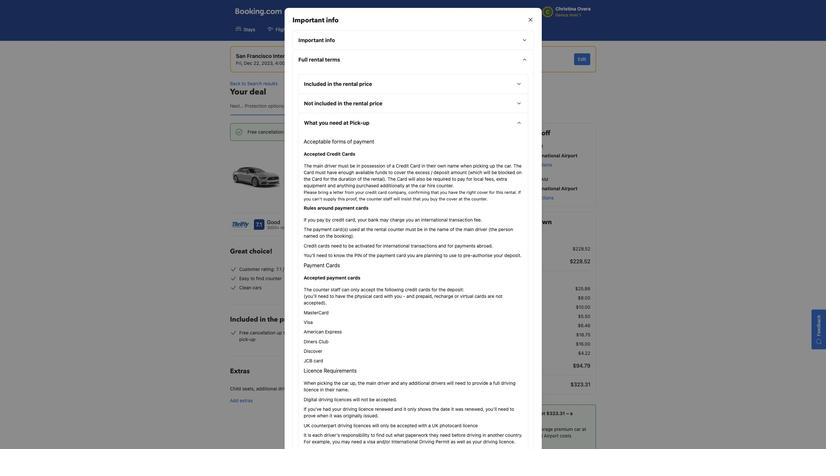 Task type: vqa. For each thing, say whether or not it's contained in the screenshot.


Task type: locate. For each thing, give the bounding box(es) containing it.
the right 4 on the left top of the page
[[304, 163, 312, 169]]

0 horizontal spatial 48
[[289, 330, 295, 336]]

charge
[[390, 217, 404, 223], [503, 247, 518, 252]]

may inside it is each driver's responsibility to find out what paperwork they need before driving in another country. for example, you may need a visa and/or international driving permit as well as your driving licence.
[[341, 440, 350, 445]]

important inside button
[[441, 222, 462, 228]]

payment
[[304, 263, 324, 269]]

1 horizontal spatial staff
[[383, 197, 392, 202]]

driver's
[[324, 433, 340, 439]]

cover up additionally
[[394, 170, 406, 175]]

fuel
[[365, 267, 373, 272]]

2 horizontal spatial that
[[491, 427, 499, 433]]

international inside the san francisco international airport shuttle bus
[[319, 196, 346, 201]]

when down had
[[317, 414, 328, 419]]

with
[[384, 294, 393, 299], [418, 423, 427, 429]]

main
[[313, 163, 323, 169], [464, 227, 474, 233], [366, 381, 376, 387]]

counter. down required
[[436, 183, 454, 189]]

credit inside the main driver must be in possession of a credit card in their own name when picking up the car. the card must have enough available funds to cover the excess / deposit amount (which will be blocked on the card for the duration of the rental). the card will also be required to pay for local fees, extra equipment and anything purchased additionally at the car hire counter. please bring a letter from your credit card company, confirming that you have the right cover for this rental. if you can't supply this proof, the counter staff will insist that you buy the cover at the counter.
[[365, 190, 377, 195]]

1 vertical spatial cancellation
[[250, 330, 275, 336]]

free cancellation up to 48 hours before pick-up down included in the price
[[239, 330, 323, 342]]

driver up accepted.
[[377, 381, 390, 387]]

on inside the payment card(s) used at the rental counter must be in the name of the main driver (the person named on the booking).
[[319, 234, 325, 239]]

was
[[455, 407, 463, 413], [333, 414, 342, 419]]

pick- inside free cancellation up to 48 hours before pick-up
[[239, 337, 250, 342]]

credit up card(s)
[[332, 217, 344, 223]]

included for included in the price
[[230, 315, 258, 324]]

prepaid,
[[416, 294, 433, 299]]

need up payment cards on the bottom of the page
[[316, 253, 327, 259]]

car inside the car rentals link
[[359, 27, 367, 32]]

great choice!
[[230, 247, 272, 256]]

1 vertical spatial unlimited
[[336, 330, 356, 336]]

rental inside the payment card(s) used at the rental counter must be in the name of the main driver (the person named on the booking).
[[374, 227, 386, 233]]

san francisco international airport shuttle bus
[[288, 196, 362, 207]]

they
[[429, 433, 438, 439]]

view down rental.
[[498, 195, 508, 201]]

rental
[[309, 57, 324, 63], [343, 81, 358, 87], [353, 101, 368, 107], [374, 227, 386, 233]]

1 vertical spatial credit
[[396, 163, 409, 169]]

payment down by
[[313, 227, 331, 233]]

picking up (which
[[473, 163, 488, 169]]

san francisco international airport up view pick-up instructions
[[498, 153, 578, 159]]

0 horizontal spatial cover
[[394, 170, 406, 175]]

2 vertical spatial pick-
[[239, 337, 250, 342]]

club
[[318, 339, 328, 345]]

2 view from the top
[[498, 195, 508, 201]]

international right an
[[421, 217, 448, 223]]

authorise
[[472, 253, 492, 259]]

international
[[421, 217, 448, 223], [383, 243, 409, 249]]

hours down visa
[[296, 330, 308, 336]]

$323.31 left –
[[546, 411, 565, 417]]

and inside the counter staff can only accept the following credit cards for the deposit: (you'll need to have the physical card with you - and prepaid, recharge or virtual cards are not accepted).
[[406, 294, 414, 299]]

well
[[457, 440, 465, 445]]

0 vertical spatial with
[[384, 294, 393, 299]]

1 vertical spatial dec
[[506, 144, 515, 149]]

1 view from the top
[[498, 162, 508, 168]]

1 horizontal spatial that
[[431, 190, 439, 195]]

0 vertical spatial driver
[[324, 163, 337, 169]]

ca
[[485, 296, 491, 301]]

info inside dropdown button
[[325, 37, 335, 43]]

abroad.
[[477, 243, 493, 249]]

mileage right 'express'
[[357, 330, 374, 336]]

·
[[522, 144, 524, 149], [525, 177, 527, 182]]

their inside the when picking the car up, the main driver and any additional drivers will need to provide a full driving licence in their name.
[[325, 388, 335, 393]]

0 vertical spatial if
[[518, 190, 521, 195]]

each
[[312, 433, 323, 439]]

0 vertical spatial must
[[338, 163, 348, 169]]

are down transactions
[[416, 253, 423, 259]]

full rental terms button
[[293, 50, 533, 69]]

$408.89!
[[485, 440, 505, 446]]

large
[[299, 174, 311, 180]]

at
[[485, 427, 489, 433]]

0 vertical spatial find
[[256, 276, 264, 281]]

your right well
[[472, 440, 482, 445]]

card
[[410, 163, 420, 169], [304, 170, 314, 175], [312, 176, 322, 182], [397, 176, 407, 182]]

cards
[[342, 151, 355, 157], [326, 263, 340, 269]]

0 vertical spatial on
[[516, 170, 522, 175]]

2 horizontal spatial credit
[[405, 287, 417, 293]]

full rental terms
[[298, 57, 340, 63]]

to down booking).
[[343, 243, 347, 249]]

physical
[[355, 294, 372, 299]]

0 vertical spatial this
[[496, 190, 503, 195]]

car for car hire charge
[[485, 247, 492, 252]]

product card group
[[230, 146, 471, 231]]

important
[[292, 16, 324, 25], [298, 37, 324, 43], [441, 222, 462, 228]]

if for if you've had your driving licence renewed and it only shows the date it was renewed, you'll need to prove when it was originally issued.
[[304, 407, 306, 413]]

unlimited inside product card group
[[296, 184, 316, 189]]

of inside the payment card(s) used at the rental counter must be in the name of the main driver (the person named on the booking).
[[450, 227, 454, 233]]

0 vertical spatial hire
[[427, 183, 435, 189]]

transactions
[[411, 243, 437, 249]]

your inside the main driver must be in possession of a credit card in their own name when picking up the car. the card must have enough available funds to cover the excess / deposit amount (which will be blocked on the card for the duration of the rental). the card will also be required to pay for local fees, extra equipment and anything purchased additionally at the car hire counter. please bring a letter from your credit card company, confirming that you have the right cover for this rental. if you can't supply this proof, the counter staff will insist that you buy the cover at the counter.
[[355, 190, 364, 195]]

cancellation down included in the price
[[250, 330, 275, 336]]

0 horizontal spatial staff
[[331, 287, 340, 293]]

in inside it is each driver's responsibility to find out what paperwork they need before driving in another country. for example, you may need a visa and/or international driving permit as well as your driving licence.
[[482, 433, 486, 439]]

up inside the main driver must be in possession of a credit card in their own name when picking up the car. the card must have enough available funds to cover the excess / deposit amount (which will be blocked on the card for the duration of the rental). the card will also be required to pay for local fees, extra equipment and anything purchased additionally at the car hire counter. please bring a letter from your credit card company, confirming that you have the right cover for this rental. if you can't supply this proof, the counter staff will insist that you buy the cover at the counter.
[[490, 163, 495, 169]]

when
[[304, 381, 316, 387]]

and
[[510, 129, 522, 138], [327, 183, 335, 189], [438, 243, 446, 249], [406, 294, 414, 299], [391, 381, 399, 387], [294, 386, 302, 392], [394, 407, 402, 413]]

1 vertical spatial this
[[338, 197, 345, 202]]

0 vertical spatial licence
[[304, 388, 319, 393]]

accepted).
[[304, 300, 326, 306]]

car down the also
[[419, 183, 426, 189]]

diners club
[[304, 339, 328, 345]]

driving up originally
[[343, 407, 357, 413]]

2 vertical spatial main
[[366, 381, 376, 387]]

$228.52 for subtotal
[[570, 259, 590, 265]]

accepted down "payment"
[[304, 275, 325, 281]]

0 vertical spatial pick-
[[333, 129, 343, 135]]

2 vertical spatial important info
[[441, 222, 471, 228]]

pick- down included in the price
[[239, 337, 250, 342]]

1 vertical spatial free
[[336, 285, 345, 291]]

the inside the counter staff can only accept the following credit cards for the deposit: (you'll need to have the physical card with you - and prepaid, recharge or virtual cards are not accepted).
[[304, 287, 312, 293]]

at inside at that time of year, the average premium car at san francisco international airport costs $408.89!
[[582, 427, 586, 433]]

info up 'hotel'
[[326, 16, 339, 25]]

if down rules
[[304, 217, 306, 223]]

car
[[419, 183, 426, 189], [342, 381, 349, 387], [496, 411, 503, 417], [574, 427, 581, 433]]

the counter staff can only accept the following credit cards for the deposit: (you'll need to have the physical card with you - and prepaid, recharge or virtual cards are not accepted).
[[304, 287, 502, 306]]

2 inside product card group
[[355, 174, 358, 180]]

your inside if you've had your driving licence renewed and it only shows the date it was renewed, you'll need to prove when it was originally issued.
[[332, 407, 341, 413]]

0 vertical spatial international
[[421, 217, 448, 223]]

1 horizontal spatial when
[[460, 163, 472, 169]]

1 vertical spatial tax
[[526, 323, 535, 329]]

additional right seats,
[[256, 386, 277, 392]]

in inside the payment card(s) used at the rental counter must be in the name of the main driver (the person named on the booking).
[[424, 227, 428, 233]]

pay
[[457, 176, 465, 182], [317, 217, 324, 223], [491, 237, 500, 243]]

important down pay part now, part later at the right of page
[[441, 222, 462, 228]]

skip to main content element
[[0, 0, 826, 41]]

just
[[537, 411, 545, 417]]

will down company, at the top
[[393, 197, 400, 202]]

2 vertical spatial have
[[335, 294, 345, 299]]

out
[[386, 433, 392, 439]]

anything
[[337, 183, 355, 189]]

blocked
[[498, 170, 515, 175]]

or down deposit:
[[454, 294, 459, 299]]

1 horizontal spatial off
[[541, 129, 550, 138]]

instructions
[[527, 162, 552, 168], [529, 195, 554, 201]]

san mateo cnty tax
[[485, 323, 535, 329]]

credit down named
[[304, 243, 317, 249]]

cards down named
[[318, 243, 330, 249]]

feedback
[[816, 316, 821, 337]]

the
[[333, 81, 342, 87], [343, 101, 352, 107], [496, 163, 503, 169], [407, 170, 414, 175], [304, 176, 310, 182], [330, 176, 337, 182], [363, 176, 370, 182], [411, 183, 418, 189], [459, 190, 465, 195], [359, 197, 365, 202], [439, 197, 445, 202], [464, 197, 470, 202], [366, 227, 373, 233], [429, 227, 436, 233], [455, 227, 462, 233], [326, 234, 333, 239], [346, 253, 353, 259], [369, 253, 375, 259], [376, 287, 383, 293], [439, 287, 445, 293], [346, 294, 353, 299], [267, 315, 278, 324], [334, 381, 341, 387], [358, 381, 365, 387], [432, 407, 439, 413], [528, 427, 535, 433]]

0 horizontal spatial unlimited
[[296, 184, 316, 189]]

48
[[297, 129, 303, 135], [289, 330, 295, 336]]

accepted for accepted credit cards
[[304, 151, 325, 157]]

0 vertical spatial that
[[431, 190, 439, 195]]

francisco inside at that time of year, the average premium car at san francisco international airport costs $408.89!
[[494, 434, 515, 439]]

hours
[[304, 129, 316, 135], [296, 330, 308, 336]]

included inside dropdown button
[[304, 81, 326, 87]]

48 up convertible
[[297, 129, 303, 135]]

pick-up location element
[[236, 52, 325, 60]]

staff inside the counter staff can only accept the following credit cards for the deposit: (you'll need to have the physical card with you - and prepaid, recharge or virtual cards are not accepted).
[[331, 287, 340, 293]]

$25.86
[[575, 286, 590, 292]]

staff inside the main driver must be in possession of a credit card in their own name when picking up the car. the card must have enough available funds to cover the excess / deposit amount (which will be blocked on the card for the duration of the rental). the card will also be required to pay for local fees, extra equipment and anything purchased additionally at the car hire counter. please bring a letter from your credit card company, confirming that you have the right cover for this rental. if you can't supply this proof, the counter staff will insist that you buy the cover at the counter.
[[383, 197, 392, 202]]

staff down company, at the top
[[383, 197, 392, 202]]

unlimited right american
[[336, 330, 356, 336]]

most
[[336, 267, 346, 272]]

1 horizontal spatial not
[[496, 294, 502, 299]]

pay inside the main driver must be in possession of a credit card in their own name when picking up the car. the card must have enough available funds to cover the excess / deposit amount (which will be blocked on the card for the duration of the rental). the card will also be required to pay for local fees, extra equipment and anything purchased additionally at the car hire counter. please bring a letter from your credit card company, confirming that you have the right cover for this rental. if you can't supply this proof, the counter staff will insist that you buy the cover at the counter.
[[457, 176, 465, 182]]

additional
[[409, 381, 430, 387], [256, 386, 277, 392]]

1 horizontal spatial find
[[376, 433, 384, 439]]

purchased
[[356, 183, 379, 189]]

2 vertical spatial must
[[405, 227, 416, 233]]

1 vertical spatial charge
[[503, 247, 518, 252]]

virtual
[[460, 294, 473, 299]]

pick- down next page is protection options note
[[350, 120, 363, 126]]

convertible
[[288, 146, 326, 155]]

0 vertical spatial name
[[447, 163, 459, 169]]

(the
[[488, 227, 497, 233]]

international down what
[[391, 440, 418, 445]]

0 horizontal spatial was
[[333, 414, 342, 419]]

pick- up "fri, dec 22 · 4:00 pm"
[[485, 129, 500, 138]]

name inside the payment card(s) used at the rental counter must be in the name of the main driver (the person named on the booking).
[[437, 227, 449, 233]]

cover right right
[[477, 190, 488, 195]]

counter down purchased
[[366, 197, 382, 202]]

1 vertical spatial unlimited mileage
[[336, 330, 374, 336]]

driving inside the when picking the car up, the main driver and any additional drivers will need to provide a full driving licence in their name.
[[501, 381, 515, 387]]

driving
[[501, 381, 515, 387], [318, 397, 333, 403], [343, 407, 357, 413], [337, 423, 352, 429], [467, 433, 481, 439], [483, 440, 498, 445]]

uk up it
[[304, 423, 310, 429]]

· for 22
[[522, 144, 524, 149]]

to down included in the price
[[283, 330, 288, 336]]

0 horizontal spatial must
[[315, 170, 326, 175]]

price up next page is protection options note
[[359, 81, 372, 87]]

$16.00
[[576, 342, 590, 347]]

off
[[541, 129, 550, 138], [522, 195, 528, 201]]

1 vertical spatial their
[[325, 388, 335, 393]]

4:00
[[275, 60, 285, 66], [525, 144, 535, 149]]

if you've had your driving licence renewed and it only shows the date it was renewed, you'll need to prove when it was originally issued.
[[304, 407, 514, 419]]

fees,
[[485, 176, 495, 182]]

1 horizontal spatial credit
[[326, 151, 341, 157]]

0 horizontal spatial mileage
[[317, 184, 334, 189]]

0 horizontal spatial 2
[[355, 174, 358, 180]]

name up transactions
[[437, 227, 449, 233]]

0 horizontal spatial charge
[[390, 217, 404, 223]]

2 uk from the left
[[432, 423, 438, 429]]

part right the pay
[[442, 195, 451, 201]]

will inside the when picking the car up, the main driver and any additional drivers will need to provide a full driving licence in their name.
[[447, 381, 454, 387]]

before inside it is each driver's responsibility to find out what paperwork they need before driving in another country. for example, you may need a visa and/or international driving permit as well as your driving licence.
[[452, 433, 465, 439]]

before
[[318, 129, 331, 135], [309, 330, 323, 336], [452, 433, 465, 439]]

main right up,
[[366, 381, 376, 387]]

that inside at that time of year, the average premium car at san francisco international airport costs $408.89!
[[491, 427, 499, 433]]

0 vertical spatial credit
[[326, 151, 341, 157]]

to down the accepted payment cards
[[330, 294, 334, 299]]

2 horizontal spatial credit
[[396, 163, 409, 169]]

included
[[304, 81, 326, 87], [230, 315, 258, 324]]

0 vertical spatial only
[[350, 287, 359, 293]]

add
[[230, 398, 239, 404]]

san inside at that time of year, the average premium car at san francisco international airport costs $408.89!
[[485, 434, 493, 439]]

and/or
[[376, 440, 390, 445]]

0 vertical spatial have
[[327, 170, 337, 175]]

1 vertical spatial pick-
[[485, 129, 500, 138]]

7.1
[[276, 267, 282, 272]]

included for included in the rental price
[[304, 81, 326, 87]]

international inside it is each driver's responsibility to find out what paperwork they need before driving in another country. for example, you may need a visa and/or international driving permit as well as your driving licence.
[[391, 440, 418, 445]]

payment down proof,
[[334, 205, 354, 211]]

well-maintained cars
[[336, 276, 381, 281]]

0 vertical spatial 48
[[297, 129, 303, 135]]

2 vertical spatial info
[[463, 222, 471, 228]]

need inside the when picking the car up, the main driver and any additional drivers will need to provide a full driving licence in their name.
[[455, 381, 465, 387]]

licences
[[334, 397, 352, 403], [353, 423, 371, 429]]

included down clean
[[230, 315, 258, 324]]

of up country.
[[511, 427, 515, 433]]

transportation
[[485, 342, 526, 347]]

1 horizontal spatial licence
[[358, 407, 373, 413]]

san francisco international airport down 10:00
[[498, 186, 578, 192]]

francisco inside san francisco international airport fri, dec 22, 2023, 4:00 pm
[[247, 53, 272, 59]]

1 vertical spatial counter.
[[471, 197, 488, 202]]

1 vertical spatial driver
[[475, 227, 487, 233]]

san down stays link
[[236, 53, 246, 59]]

1 horizontal spatial cards
[[342, 151, 355, 157]]

0 horizontal spatial additional
[[256, 386, 277, 392]]

rental inside 'dropdown button'
[[353, 101, 368, 107]]

if up "prove" in the bottom left of the page
[[304, 407, 306, 413]]

2 san francisco international airport from the top
[[498, 186, 578, 192]]

1 vertical spatial cars
[[253, 285, 262, 291]]

of
[[347, 139, 352, 145], [386, 163, 391, 169], [357, 176, 362, 182], [450, 227, 454, 233], [363, 253, 367, 259], [511, 427, 515, 433]]

4:00 inside san francisco international airport fri, dec 22, 2023, 4:00 pm
[[275, 60, 285, 66]]

credit inside the main driver must be in possession of a credit card in their own name when picking up the car. the card must have enough available funds to cover the excess / deposit amount (which will be blocked on the card for the duration of the rental). the card will also be required to pay for local fees, extra equipment and anything purchased additionally at the car hire counter. please bring a letter from your credit card company, confirming that you have the right cover for this rental. if you can't supply this proof, the counter staff will insist that you buy the cover at the counter.
[[396, 163, 409, 169]]

0 vertical spatial instructions
[[527, 162, 552, 168]]

it is each driver's responsibility to find out what paperwork they need before driving in another country. for example, you may need a visa and/or international driving permit as well as your driving licence.
[[304, 433, 522, 445]]

1 vertical spatial on
[[319, 234, 325, 239]]

is up deal…
[[504, 411, 508, 417]]

for inside the counter staff can only accept the following credit cards for the deposit: (you'll need to have the physical card with you - and prepaid, recharge or virtual cards are not accepted).
[[431, 287, 437, 293]]

0 vertical spatial pick-
[[350, 120, 363, 126]]

2 vertical spatial if
[[304, 407, 306, 413]]

the inside if you've had your driving licence renewed and it only shows the date it was renewed, you'll need to prove when it was originally issued.
[[432, 407, 439, 413]]

a right –
[[570, 411, 573, 417]]

1 part from the left
[[442, 195, 451, 201]]

with down following
[[384, 294, 393, 299]]

next page is protection options note
[[230, 103, 471, 110]]

international
[[273, 53, 306, 59], [531, 153, 560, 159], [531, 186, 560, 192], [319, 196, 346, 201], [516, 434, 543, 439], [391, 440, 418, 445]]

airport inside 'link'
[[447, 27, 462, 32]]

pay right to
[[491, 237, 500, 243]]

0 vertical spatial ·
[[522, 144, 524, 149]]

free cancellation up to 48 hours before pick-up down the what
[[248, 129, 349, 135]]

1 vertical spatial 48
[[289, 330, 295, 336]]

not
[[496, 294, 502, 299], [361, 397, 368, 403]]

2 as from the left
[[466, 440, 471, 445]]

only inside if you've had your driving licence renewed and it only shows the date it was renewed, you'll need to prove when it was originally issued.
[[407, 407, 416, 413]]

instructions inside button
[[529, 195, 554, 201]]

up
[[363, 120, 369, 126], [500, 129, 509, 138], [285, 129, 290, 135], [343, 129, 349, 135], [520, 162, 526, 168], [490, 163, 495, 169], [277, 330, 282, 336], [250, 337, 255, 342]]

$323.31 inside this car is costing you just $323.31 – a fantastic deal…
[[546, 411, 565, 417]]

1 vertical spatial not
[[361, 397, 368, 403]]

is right it
[[308, 433, 311, 439]]

0 vertical spatial dec
[[244, 60, 252, 66]]

1 vertical spatial name
[[437, 227, 449, 233]]

payment down the most
[[326, 275, 346, 281]]

with inside the counter staff can only accept the following credit cards for the deposit: (you'll need to have the physical card with you - and prepaid, recharge or virtual cards are not accepted).
[[384, 294, 393, 299]]

instructions inside button
[[527, 162, 552, 168]]

1 horizontal spatial must
[[338, 163, 348, 169]]

picking
[[473, 163, 488, 169], [317, 381, 332, 387]]

0 horizontal spatial as
[[451, 440, 455, 445]]

0 horizontal spatial or
[[367, 150, 371, 155]]

now
[[501, 237, 510, 243]]

0 vertical spatial charge
[[390, 217, 404, 223]]

need inside dropdown button
[[329, 120, 342, 126]]

and right -
[[406, 294, 414, 299]]

payment up policy
[[377, 253, 395, 259]]

0 vertical spatial accepted
[[304, 151, 325, 157]]

the inside the payment card(s) used at the rental counter must be in the name of the main driver (the person named on the booking).
[[304, 227, 312, 233]]

fee for conc
[[507, 286, 515, 292]]

to inside back to search results your deal
[[242, 81, 246, 86]]

2 vertical spatial credit
[[405, 287, 417, 293]]

their left name.
[[325, 388, 335, 393]]

2 vertical spatial pay
[[491, 237, 500, 243]]

find down 'customer rating: 7.1 / 10'
[[256, 276, 264, 281]]

1 horizontal spatial charge
[[503, 247, 518, 252]]

2 accepted from the top
[[304, 275, 325, 281]]

1 vertical spatial picking
[[317, 381, 332, 387]]

rentals
[[368, 27, 383, 32]]

find up and/or
[[376, 433, 384, 439]]

when inside if you've had your driving licence renewed and it only shows the date it was renewed, you'll need to prove when it was originally issued.
[[317, 414, 328, 419]]

1 vertical spatial drop-
[[510, 195, 522, 201]]

/ inside the main driver must be in possession of a credit card in their own name when picking up the car. the card must have enough available funds to cover the excess / deposit amount (which will be blocked on the card for the duration of the rental). the card will also be required to pay for local fees, extra equipment and anything purchased additionally at the car hire counter. please bring a letter from your credit card company, confirming that you have the right cover for this rental. if you can't supply this proof, the counter staff will insist that you buy the cover at the counter.
[[431, 170, 432, 175]]

payments
[[455, 243, 475, 249]]

you'll
[[304, 253, 315, 259]]

francisco up licence. at right
[[494, 434, 515, 439]]

as
[[451, 440, 455, 445], [466, 440, 471, 445]]

1 vertical spatial car
[[485, 218, 496, 227]]

0 horizontal spatial unlimited mileage
[[296, 184, 334, 189]]

as right well
[[466, 440, 471, 445]]

if inside if you've had your driving licence renewed and it only shows the date it was renewed, you'll need to prove when it was originally issued.
[[304, 407, 306, 413]]

at down next page is protection options note
[[343, 120, 348, 126]]

view for view drop-off instructions
[[498, 195, 508, 201]]

0 horizontal spatial driver
[[324, 163, 337, 169]]

1 vertical spatial included
[[230, 315, 258, 324]]

if inside the main driver must be in possession of a credit card in their own name when picking up the car. the card must have enough available funds to cover the excess / deposit amount (which will be blocked on the card for the duration of the rental). the card will also be required to pay for local fees, extra equipment and anything purchased additionally at the car hire counter. please bring a letter from your credit card company, confirming that you have the right cover for this rental. if you can't supply this proof, the counter staff will insist that you buy the cover at the counter.
[[518, 190, 521, 195]]

deposit
[[433, 170, 449, 175]]

drivers left more.
[[278, 386, 293, 392]]

2 left small
[[355, 174, 358, 180]]

san inside san francisco international airport fri, dec 22, 2023, 4:00 pm
[[236, 53, 246, 59]]

hours down the what
[[304, 129, 316, 135]]

rental).
[[371, 176, 386, 182]]

price down back to search results link
[[369, 101, 382, 107]]

0 vertical spatial is
[[504, 411, 508, 417]]

0 horizontal spatial included
[[230, 315, 258, 324]]

1 vertical spatial may
[[341, 440, 350, 445]]

acceptable
[[304, 139, 330, 145]]

rental down the bank
[[374, 227, 386, 233]]

drivers inside the when picking the car up, the main driver and any additional drivers will need to provide a full driving licence in their name.
[[431, 381, 445, 387]]

view inside button
[[498, 195, 508, 201]]

2 vertical spatial dec
[[509, 177, 517, 182]]

driver inside the when picking the car up, the main driver and any additional drivers will need to provide a full driving licence in their name.
[[377, 381, 390, 387]]

up inside button
[[520, 162, 526, 168]]

digital
[[304, 397, 317, 403]]

or inside convertible ford mustang cabrio or similar
[[367, 150, 371, 155]]

important info dialog
[[277, 0, 550, 450]]

drop- inside button
[[510, 195, 522, 201]]

accept
[[361, 287, 375, 293]]

san up "shuttle"
[[288, 196, 296, 201]]

you left an
[[406, 217, 413, 223]]

counter inside the payment card(s) used at the rental counter must be in the name of the main driver (the person named on the booking).
[[388, 227, 404, 233]]

0 vertical spatial cover
[[394, 170, 406, 175]]

part up later
[[463, 195, 471, 201]]

4
[[296, 165, 299, 170]]

uk
[[304, 423, 310, 429], [432, 423, 438, 429]]

and inside if you've had your driving licence renewed and it only shows the date it was renewed, you'll need to prove when it was originally issued.
[[394, 407, 402, 413]]

to up visa
[[371, 433, 375, 439]]

1 vertical spatial accepted
[[304, 275, 325, 281]]

that up another
[[491, 427, 499, 433]]

$323.31 down $94.79 in the bottom of the page
[[570, 382, 590, 388]]

san francisco international airport fri, dec 22, 2023, 4:00 pm
[[236, 53, 325, 66]]

a inside it is each driver's responsibility to find out what paperwork they need before driving in another country. for example, you may need a visa and/or international driving permit as well as your driving licence.
[[363, 440, 366, 445]]

view inside button
[[498, 162, 508, 168]]

be down an
[[417, 227, 423, 233]]

a left visa
[[363, 440, 366, 445]]

additional right any
[[409, 381, 430, 387]]

this down letter
[[338, 197, 345, 202]]

1 san francisco international airport from the top
[[498, 153, 578, 159]]

instructions for view pick-up instructions
[[527, 162, 552, 168]]

1 accepted from the top
[[304, 151, 325, 157]]

pay
[[433, 195, 441, 201]]

1 horizontal spatial pm
[[536, 144, 543, 149]]

driver down fee.
[[475, 227, 487, 233]]

on up 24
[[516, 170, 522, 175]]

1 uk from the left
[[304, 423, 310, 429]]

info left fee.
[[463, 222, 471, 228]]

of right forms
[[347, 139, 352, 145]]

instructions up am
[[527, 162, 552, 168]]

to left provide
[[467, 381, 471, 387]]

san down at
[[485, 434, 493, 439]]

the
[[304, 163, 312, 169], [513, 163, 521, 169], [387, 176, 396, 182], [304, 227, 312, 233], [304, 287, 312, 293]]

possession
[[361, 163, 385, 169]]



Task type: describe. For each thing, give the bounding box(es) containing it.
for right activated
[[376, 243, 382, 249]]

international down am
[[531, 186, 560, 192]]

card inside the counter staff can only accept the following credit cards for the deposit: (you'll need to have the physical card with you - and prepaid, recharge or virtual cards are not accepted).
[[373, 294, 383, 299]]

pick- inside dropdown button
[[350, 120, 363, 126]]

american express
[[304, 330, 342, 335]]

and inside the main driver must be in possession of a credit card in their own name when picking up the car. the card must have enough available funds to cover the excess / deposit amount (which will be blocked on the card for the duration of the rental). the card will also be required to pay for local fees, extra equipment and anything purchased additionally at the car hire counter. please bring a letter from your credit card company, confirming that you have the right cover for this rental. if you can't supply this proof, the counter staff will insist that you buy the cover at the counter.
[[327, 183, 335, 189]]

costs
[[560, 434, 571, 439]]

1 horizontal spatial with
[[418, 423, 427, 429]]

car for car rentals
[[359, 27, 367, 32]]

cards down popular on the left bottom
[[347, 275, 360, 281]]

for right 'bag'
[[323, 176, 329, 182]]

the main driver must be in possession of a credit card in their own name when picking up the car. the card must have enough available funds to cover the excess / deposit amount (which will be blocked on the card for the duration of the rental). the card will also be required to pay for local fees, extra equipment and anything purchased additionally at the car hire counter. please bring a letter from your credit card company, confirming that you have the right cover for this rental. if you can't supply this proof, the counter staff will insist that you buy the cover at the counter.
[[304, 163, 522, 202]]

airport inside san francisco international airport fri, dec 22, 2023, 4:00 pm
[[307, 53, 325, 59]]

price up person at right
[[497, 218, 514, 227]]

your inside it is each driver's responsibility to find out what paperwork they need before driving in another country. for example, you may need a visa and/or international driving permit as well as your driving licence.
[[472, 440, 482, 445]]

fee for tourism
[[514, 296, 522, 301]]

1 vertical spatial pm
[[536, 144, 543, 149]]

of up funds
[[386, 163, 391, 169]]

conc
[[492, 286, 506, 292]]

you've
[[308, 407, 321, 413]]

choice!
[[249, 247, 272, 256]]

in inside dropdown button
[[327, 81, 332, 87]]

1 vertical spatial free cancellation up to 48 hours before pick-up
[[239, 330, 323, 342]]

loc/dist
[[485, 314, 506, 320]]

10
[[285, 267, 290, 272]]

express
[[325, 330, 342, 335]]

1 horizontal spatial 48
[[297, 129, 303, 135]]

airport inside the san francisco international airport shuttle bus
[[347, 196, 362, 201]]

need up permit
[[440, 433, 450, 439]]

jcb card
[[304, 359, 323, 364]]

info inside button
[[463, 222, 471, 228]]

2 horizontal spatial it
[[451, 407, 454, 413]]

excess
[[415, 170, 430, 175]]

2 small bags
[[355, 174, 382, 180]]

up inside dropdown button
[[363, 120, 369, 126]]

1 horizontal spatial pick-
[[485, 129, 500, 138]]

0 vertical spatial may
[[380, 217, 389, 223]]

cards down ap
[[474, 294, 486, 299]]

1 horizontal spatial cover
[[446, 197, 457, 202]]

the for the main driver must be in possession of a credit card in their own name when picking up the car. the card must have enough available funds to cover the excess / deposit amount (which will be blocked on the card for the duration of the rental). the card will also be required to pay for local fees, extra equipment and anything purchased additionally at the car hire counter. please bring a letter from your credit card company, confirming that you have the right cover for this rental. if you can't supply this proof, the counter staff will insist that you buy the cover at the counter.
[[304, 163, 312, 169]]

payment inside the payment card(s) used at the rental counter must be in the name of the main driver (the person named on the booking).
[[313, 227, 331, 233]]

know
[[334, 253, 345, 259]]

customer
[[239, 267, 260, 272]]

pay part now, part later
[[433, 195, 471, 207]]

the right car.
[[513, 163, 521, 169]]

view drop-off instructions button
[[498, 195, 554, 202]]

flights link
[[262, 22, 295, 37]]

at inside the payment card(s) used at the rental counter must be in the name of the main driver (the person named on the booking).
[[361, 227, 365, 233]]

price inside 'dropdown button'
[[369, 101, 382, 107]]

included in the price
[[230, 315, 296, 324]]

driving up had
[[318, 397, 333, 403]]

0 vertical spatial $323.31
[[570, 382, 590, 388]]

san francisco international airport for 4:00
[[498, 153, 578, 159]]

dec for sun,
[[509, 177, 517, 182]]

1 vertical spatial before
[[309, 330, 323, 336]]

of right pin
[[363, 253, 367, 259]]

driving down originally
[[337, 423, 352, 429]]

letter
[[333, 190, 343, 195]]

to inside the when picking the car up, the main driver and any additional drivers will need to provide a full driving licence in their name.
[[467, 381, 471, 387]]

0 horizontal spatial pay
[[317, 217, 324, 223]]

deal
[[249, 87, 266, 98]]

you'll need to know the pin of the payment card you are planning to use to pre-authorise your deposit.
[[304, 253, 521, 259]]

child
[[230, 386, 241, 392]]

car inside the when picking the car up, the main driver and any additional drivers will need to provide a full driving licence in their name.
[[342, 381, 349, 387]]

next… protection options
[[230, 103, 284, 109]]

right
[[466, 190, 476, 195]]

to right funds
[[388, 170, 393, 175]]

to left use
[[443, 253, 448, 259]]

card right jcb
[[313, 359, 323, 364]]

insist
[[401, 197, 411, 202]]

driver inside the main driver must be in possession of a credit card in their own name when picking up the car. the card must have enough available funds to cover the excess / deposit amount (which will be blocked on the card for the duration of the rental). the card will also be required to pay for local fees, extra equipment and anything purchased additionally at the car hire counter. please bring a letter from your credit card company, confirming that you have the right cover for this rental. if you can't supply this proof, the counter staff will insist that you buy the cover at the counter.
[[324, 163, 337, 169]]

car hire charge
[[485, 247, 518, 252]]

0 horizontal spatial that
[[413, 197, 421, 202]]

off inside button
[[522, 195, 528, 201]]

2 vertical spatial only
[[380, 423, 389, 429]]

you left buy
[[422, 197, 429, 202]]

price left visa
[[280, 315, 296, 324]]

0 horizontal spatial credit
[[332, 217, 344, 223]]

0 horizontal spatial drivers
[[278, 386, 293, 392]]

0 vertical spatial before
[[318, 129, 331, 135]]

can
[[342, 287, 349, 293]]

mileage inside product card group
[[317, 184, 334, 189]]

car inside this car is costing you just $323.31 – a fantastic deal…
[[496, 411, 503, 417]]

you inside the counter staff can only accept the following credit cards for the deposit: (you'll need to have the physical card with you - and prepaid, recharge or virtual cards are not accepted).
[[394, 294, 402, 299]]

1 vertical spatial have
[[448, 190, 458, 195]]

will left the also
[[408, 176, 415, 182]]

your
[[230, 87, 248, 98]]

francisco down '22'
[[508, 153, 530, 159]]

your left the bank
[[357, 217, 367, 223]]

a up supply
[[329, 190, 332, 195]]

airport taxis
[[447, 27, 473, 32]]

will down issued.
[[372, 423, 379, 429]]

car rentals link
[[346, 22, 388, 37]]

flight + hotel
[[310, 27, 339, 32]]

now,
[[452, 195, 462, 201]]

1 horizontal spatial unlimited
[[336, 330, 356, 336]]

san francisco international airport for 10:00
[[498, 186, 578, 192]]

1 horizontal spatial pick-
[[333, 129, 343, 135]]

you inside it is each driver's responsibility to find out what paperwork they need before driving in another country. for example, you may need a visa and/or international driving permit as well as your driving licence.
[[332, 440, 340, 445]]

and up '22'
[[510, 129, 522, 138]]

deposit.
[[504, 253, 521, 259]]

0 horizontal spatial /
[[283, 267, 284, 272]]

1 vertical spatial was
[[333, 414, 342, 419]]

1 horizontal spatial 4:00
[[525, 144, 535, 149]]

are inside the counter staff can only accept the following credit cards for the deposit: (you'll need to have the physical card with you - and prepaid, recharge or virtual cards are not accepted).
[[488, 294, 494, 299]]

up,
[[350, 381, 357, 387]]

be up out
[[390, 423, 396, 429]]

driver inside the payment card(s) used at the rental counter must be in the name of the main driver (the person named on the booking).
[[475, 227, 487, 233]]

not inside the counter staff can only accept the following credit cards for the deposit: (you'll need to have the physical card with you - and prepaid, recharge or virtual cards are not accepted).
[[496, 294, 502, 299]]

you inside this car is costing you just $323.31 – a fantastic deal…
[[527, 411, 536, 417]]

0 vertical spatial hours
[[304, 129, 316, 135]]

hire inside the main driver must be in possession of a credit card in their own name when picking up the car. the card must have enough available funds to cover the excess / deposit amount (which will be blocked on the card for the duration of the rental). the card will also be required to pay for local fees, extra equipment and anything purchased additionally at the car hire counter. please bring a letter from your credit card company, confirming that you have the right cover for this rental. if you can't supply this proof, the counter staff will insist that you buy the cover at the counter.
[[427, 183, 435, 189]]

dec inside san francisco international airport fri, dec 22, 2023, 4:00 pm
[[244, 60, 252, 66]]

10:00
[[528, 177, 540, 182]]

equipment
[[304, 183, 326, 189]]

international up view pick-up instructions
[[531, 153, 560, 159]]

at up company, at the top
[[406, 183, 410, 189]]

a up the they
[[428, 423, 431, 429]]

rental up not included in the rental price
[[343, 81, 358, 87]]

sun,
[[498, 177, 508, 182]]

acceptable forms of payment
[[304, 139, 374, 145]]

be up fees, on the right top of page
[[491, 170, 497, 175]]

licence inside the when picking the car up, the main driver and any additional drivers will need to provide a full driving licence in their name.
[[304, 388, 319, 393]]

shuttle
[[288, 202, 301, 207]]

0 vertical spatial was
[[455, 407, 463, 413]]

1 vertical spatial must
[[315, 170, 326, 175]]

pin
[[354, 253, 362, 259]]

similar
[[372, 150, 384, 155]]

in inside the when picking the car up, the main driver and any additional drivers will need to provide a full driving licence in their name.
[[320, 388, 324, 393]]

car for car price breakdown
[[485, 218, 496, 227]]

ford
[[327, 150, 335, 155]]

unlimited mileage inside product card group
[[296, 184, 334, 189]]

driving down another
[[483, 440, 498, 445]]

card inside the main driver must be in possession of a credit card in their own name when picking up the car. the card must have enough available funds to cover the excess / deposit amount (which will be blocked on the card for the duration of the rental). the card will also be required to pay for local fees, extra equipment and anything purchased additionally at the car hire counter. please bring a letter from your credit card company, confirming that you have the right cover for this rental. if you can't supply this proof, the counter staff will insist that you buy the cover at the counter.
[[378, 190, 387, 195]]

will up fees, on the right top of page
[[483, 170, 490, 175]]

name inside the main driver must be in possession of a credit card in their own name when picking up the car. the card must have enough available funds to cover the excess / deposit amount (which will be blocked on the card for the duration of the rental). the card will also be required to pay for local fees, extra equipment and anything purchased additionally at the car hire counter. please bring a letter from your credit card company, confirming that you have the right cover for this rental. if you can't supply this proof, the counter staff will insist that you buy the cover at the counter.
[[447, 163, 459, 169]]

0 horizontal spatial this
[[338, 197, 345, 202]]

pick-up date element
[[236, 60, 325, 67]]

visa
[[304, 320, 313, 325]]

main inside the when picking the car up, the main driver and any additional drivers will need to provide a full driving licence in their name.
[[366, 381, 376, 387]]

pick- inside button
[[510, 162, 520, 168]]

2 horizontal spatial licence
[[463, 423, 478, 429]]

to right easy
[[250, 276, 255, 281]]

the inside dropdown button
[[333, 81, 342, 87]]

payment up cabrio
[[353, 139, 374, 145]]

1 horizontal spatial licences
[[353, 423, 371, 429]]

0 vertical spatial cancellation
[[258, 129, 284, 135]]

important info inside dropdown button
[[298, 37, 335, 43]]

1 horizontal spatial mileage
[[357, 330, 374, 336]]

search
[[247, 81, 262, 86]]

1 horizontal spatial drop-
[[524, 129, 541, 138]]

1 horizontal spatial 2
[[507, 382, 510, 388]]

important info button
[[293, 31, 533, 50]]

to left know
[[328, 253, 332, 259]]

car inside the main driver must be in possession of a credit card in their own name when picking up the car. the card must have enough available funds to cover the excess / deposit amount (which will be blocked on the card for the duration of the rental). the card will also be required to pay for local fees, extra equipment and anything purchased additionally at the car hire counter. please bring a letter from your credit card company, confirming that you have the right cover for this rental. if you can't supply this proof, the counter staff will insist that you buy the cover at the counter.
[[419, 183, 426, 189]]

confirming
[[408, 190, 430, 195]]

2 vertical spatial credit
[[304, 243, 317, 249]]

cards up prepaid,
[[418, 287, 430, 293]]

0 vertical spatial free
[[248, 129, 257, 135]]

1 vertical spatial hours
[[296, 330, 308, 336]]

car inside at that time of year, the average premium car at san francisco international airport costs $408.89!
[[574, 427, 581, 433]]

you inside what you need at pick-up dropdown button
[[319, 120, 328, 126]]

included
[[314, 101, 336, 107]]

san down sun,
[[498, 186, 507, 192]]

or inside the counter staff can only accept the following credit cards for the deposit: (you'll need to have the physical card with you - and prepaid, recharge or virtual cards are not accepted).
[[454, 294, 459, 299]]

by
[[325, 217, 331, 223]]

0 horizontal spatial licences
[[334, 397, 352, 403]]

san francisco international airport group
[[236, 52, 325, 67]]

at that time of year, the average premium car at san francisco international airport costs $408.89!
[[485, 427, 586, 446]]

1 vertical spatial fri,
[[498, 144, 505, 149]]

if for if you pay by credit card, your bank may charge you an international transaction fee.
[[304, 217, 306, 223]]

have inside the counter staff can only accept the following credit cards for the deposit: (you'll need to have the physical card with you - and prepaid, recharge or virtual cards are not accepted).
[[335, 294, 345, 299]]

counter inside the main driver must be in possession of a credit card in their own name when picking up the car. the card must have enough available funds to cover the excess / deposit amount (which will be blocked on the card for the duration of the rental). the card will also be required to pay for local fees, extra equipment and anything purchased additionally at the car hire counter. please bring a letter from your credit card company, confirming that you have the right cover for this rental. if you can't supply this proof, the counter staff will insist that you buy the cover at the counter.
[[366, 197, 382, 202]]

back
[[230, 81, 241, 86]]

for down fees, on the right top of page
[[489, 190, 495, 195]]

1 horizontal spatial international
[[421, 217, 448, 223]]

date
[[440, 407, 450, 413]]

shows
[[418, 407, 431, 413]]

feedback button
[[812, 310, 826, 350]]

$228.52 for car hire charge
[[573, 247, 590, 252]]

picking inside the when picking the car up, the main driver and any additional drivers will need to provide a full driving licence in their name.
[[317, 381, 332, 387]]

for up use
[[447, 243, 453, 249]]

you up bus on the top left of page
[[304, 197, 311, 202]]

small
[[359, 174, 371, 180]]

transaction
[[449, 217, 473, 223]]

0 vertical spatial tax
[[522, 314, 531, 320]]

1 horizontal spatial unlimited mileage
[[336, 330, 374, 336]]

named
[[304, 234, 318, 239]]

full
[[298, 57, 307, 63]]

deal…
[[506, 418, 520, 424]]

days:
[[511, 382, 525, 388]]

accepted credit cards
[[304, 151, 355, 157]]

need down responsibility
[[351, 440, 362, 445]]

charge inside important info dialog
[[390, 217, 404, 223]]

· for 24
[[525, 177, 527, 182]]

if you pay by credit card, your bank may charge you an international transaction fee.
[[304, 217, 482, 223]]

1 vertical spatial international
[[383, 243, 409, 249]]

next…
[[230, 103, 244, 109]]

cust facility chg
[[485, 305, 529, 310]]

and inside the when picking the car up, the main driver and any additional drivers will need to provide a full driving licence in their name.
[[391, 381, 399, 387]]

mateo
[[496, 323, 511, 329]]

the for the counter staff can only accept the following credit cards for the deposit: (you'll need to have the physical card with you - and prepaid, recharge or virtual cards are not accepted).
[[304, 287, 312, 293]]

need up know
[[331, 243, 341, 249]]

francisco inside the san francisco international airport shuttle bus
[[297, 196, 318, 201]]

supplied by thrifty image
[[230, 220, 251, 230]]

be inside the payment card(s) used at the rental counter must be in the name of the main driver (the person named on the booking).
[[417, 227, 423, 233]]

to up convertible
[[292, 129, 296, 135]]

0 vertical spatial important info
[[292, 16, 339, 25]]

0 vertical spatial important
[[292, 16, 324, 25]]

0 horizontal spatial find
[[256, 276, 264, 281]]

accepted
[[397, 423, 417, 429]]

driving left another
[[467, 433, 481, 439]]

pm inside san francisco international airport fri, dec 22, 2023, 4:00 pm
[[286, 60, 293, 66]]

the for the payment card(s) used at the rental counter must be in the name of the main driver (the person named on the booking).
[[304, 227, 312, 233]]

important inside dropdown button
[[298, 37, 324, 43]]

the inside at that time of year, the average premium car at san francisco international airport costs $408.89!
[[528, 427, 535, 433]]

from
[[345, 190, 354, 195]]

price inside dropdown button
[[359, 81, 372, 87]]

1 horizontal spatial it
[[403, 407, 406, 413]]

2 part from the left
[[463, 195, 471, 201]]

you down rules
[[308, 217, 315, 223]]

and left more.
[[294, 386, 302, 392]]

international inside san francisco international airport fri, dec 22, 2023, 4:00 pm
[[273, 53, 306, 59]]

activated
[[355, 243, 375, 249]]

airport inside at that time of year, the average premium car at san francisco international airport costs $408.89!
[[544, 434, 559, 439]]

a up additionally
[[392, 163, 394, 169]]

be right the also
[[426, 176, 432, 182]]

accepted for accepted payment cards
[[304, 275, 325, 281]]

0 vertical spatial cards
[[342, 151, 355, 157]]

card down credit cards need to be activated for international transactions and for payments abroad.
[[396, 253, 406, 259]]

view for view pick-up instructions
[[498, 162, 508, 168]]

be left accepted.
[[369, 397, 374, 403]]

your down car hire charge
[[494, 253, 503, 259]]

must inside the payment card(s) used at the rental counter must be in the name of the main driver (the person named on the booking).
[[405, 227, 416, 233]]

and up planning
[[438, 243, 446, 249]]

add extras button
[[230, 398, 471, 405]]

fri, inside san francisco international airport fri, dec 22, 2023, 4:00 pm
[[236, 60, 243, 66]]

0 vertical spatial info
[[326, 16, 339, 25]]

only inside the counter staff can only accept the following credit cards for the deposit: (you'll need to have the physical card with you - and prepaid, recharge or virtual cards are not accepted).
[[350, 287, 359, 293]]

1 horizontal spatial this
[[496, 190, 503, 195]]

0 vertical spatial free cancellation up to 48 hours before pick-up
[[248, 129, 349, 135]]

1 vertical spatial hire
[[494, 247, 502, 252]]

licence
[[304, 368, 322, 374]]

to
[[485, 237, 490, 243]]

seats,
[[242, 386, 255, 392]]

of down "available"
[[357, 176, 362, 182]]

to right use
[[458, 253, 462, 259]]

to inside if you've had your driving licence renewed and it only shows the date it was renewed, you'll need to prove when it was originally issued.
[[510, 407, 514, 413]]

instructions for view drop-off instructions
[[529, 195, 554, 201]]

dec for fri,
[[506, 144, 515, 149]]

important info button
[[431, 222, 471, 228]]

need inside if you've had your driving licence renewed and it only shows the date it was renewed, you'll need to prove when it was originally issued.
[[498, 407, 509, 413]]

view pick-up instructions
[[498, 162, 552, 168]]

of inside at that time of year, the average premium car at san francisco international airport costs $408.89!
[[511, 427, 515, 433]]

–
[[566, 411, 569, 417]]

the up additionally
[[387, 176, 396, 182]]

required
[[433, 176, 451, 182]]

ap
[[485, 286, 491, 292]]

rental right full
[[309, 57, 324, 63]]

am
[[541, 177, 548, 182]]

credit inside the counter staff can only accept the following credit cards for the deposit: (you'll need to have the physical card with you - and prepaid, recharge or virtual cards are not accepted).
[[405, 287, 417, 293]]

to inside it is each driver's responsibility to find out what paperwork they need before driving in another country. for example, you may need a visa and/or international driving permit as well as your driving licence.
[[371, 433, 375, 439]]

2 vertical spatial fee
[[527, 342, 535, 347]]

a inside the when picking the car up, the main driver and any additional drivers will need to provide a full driving licence in their name.
[[489, 381, 492, 387]]

customer rating: 7.1 / 10
[[239, 267, 290, 272]]

card,
[[345, 217, 356, 223]]

you down required
[[440, 190, 447, 195]]

0 horizontal spatial are
[[416, 253, 423, 259]]

you'll
[[485, 407, 497, 413]]

san inside the san francisco international airport shuttle bus
[[288, 196, 296, 201]]

stays link
[[230, 22, 261, 37]]

at inside dropdown button
[[343, 120, 348, 126]]

cards down proof,
[[356, 205, 368, 211]]

1 as from the left
[[451, 440, 455, 445]]

for right price
[[499, 382, 506, 388]]

to inside the counter staff can only accept the following credit cards for the deposit: (you'll need to have the physical card with you - and prepaid, recharge or virtual cards are not accepted).
[[330, 294, 334, 299]]

amount
[[451, 170, 467, 175]]

breakdown
[[515, 218, 552, 227]]

counter down 7.1
[[265, 276, 282, 281]]

at up "transaction" at the right top of the page
[[459, 197, 462, 202]]

1 horizontal spatial counter.
[[471, 197, 488, 202]]

view pick-up instructions button
[[498, 162, 552, 169]]

will down up,
[[353, 397, 360, 403]]

well-
[[336, 276, 347, 281]]

example,
[[312, 440, 331, 445]]

for down (which
[[466, 176, 472, 182]]

price
[[485, 382, 497, 388]]

you down credit cards need to be activated for international transactions and for payments abroad.
[[407, 253, 415, 259]]

0 horizontal spatial cards
[[326, 263, 340, 269]]

1 horizontal spatial cars
[[372, 276, 381, 281]]

main inside the payment card(s) used at the rental counter must be in the name of the main driver (the person named on the booking).
[[464, 227, 474, 233]]

what you need at pick-up
[[304, 120, 369, 126]]

issued.
[[363, 414, 379, 419]]

0 horizontal spatial it
[[329, 414, 332, 419]]

need inside the counter staff can only accept the following credit cards for the deposit: (you'll need to have the physical card with you - and prepaid, recharge or virtual cards are not accepted).
[[318, 294, 328, 299]]

a inside this car is costing you just $323.31 – a fantastic deal…
[[570, 411, 573, 417]]

1 vertical spatial cover
[[477, 190, 488, 195]]

2 horizontal spatial pay
[[491, 237, 500, 243]]

be up enough
[[350, 163, 355, 169]]

important info inside button
[[441, 222, 471, 228]]

0 horizontal spatial cars
[[253, 285, 262, 291]]

be down booking).
[[348, 243, 354, 249]]

on inside the main driver must be in possession of a credit card in their own name when picking up the car. the card must have enough available funds to cover the excess / deposit amount (which will be blocked on the card for the duration of the rental). the card will also be required to pay for local fees, extra equipment and anything purchased additionally at the car hire counter. please bring a letter from your credit card company, confirming that you have the right cover for this rental. if you can't supply this proof, the counter staff will insist that you buy the cover at the counter.
[[516, 170, 522, 175]]

0 horizontal spatial counter.
[[436, 183, 454, 189]]

francisco down 24
[[508, 186, 530, 192]]

2 vertical spatial free
[[239, 330, 249, 336]]

san up car.
[[498, 153, 507, 159]]

to down amount
[[452, 176, 456, 182]]

attractions link
[[389, 22, 432, 37]]

bus
[[302, 202, 309, 207]]



